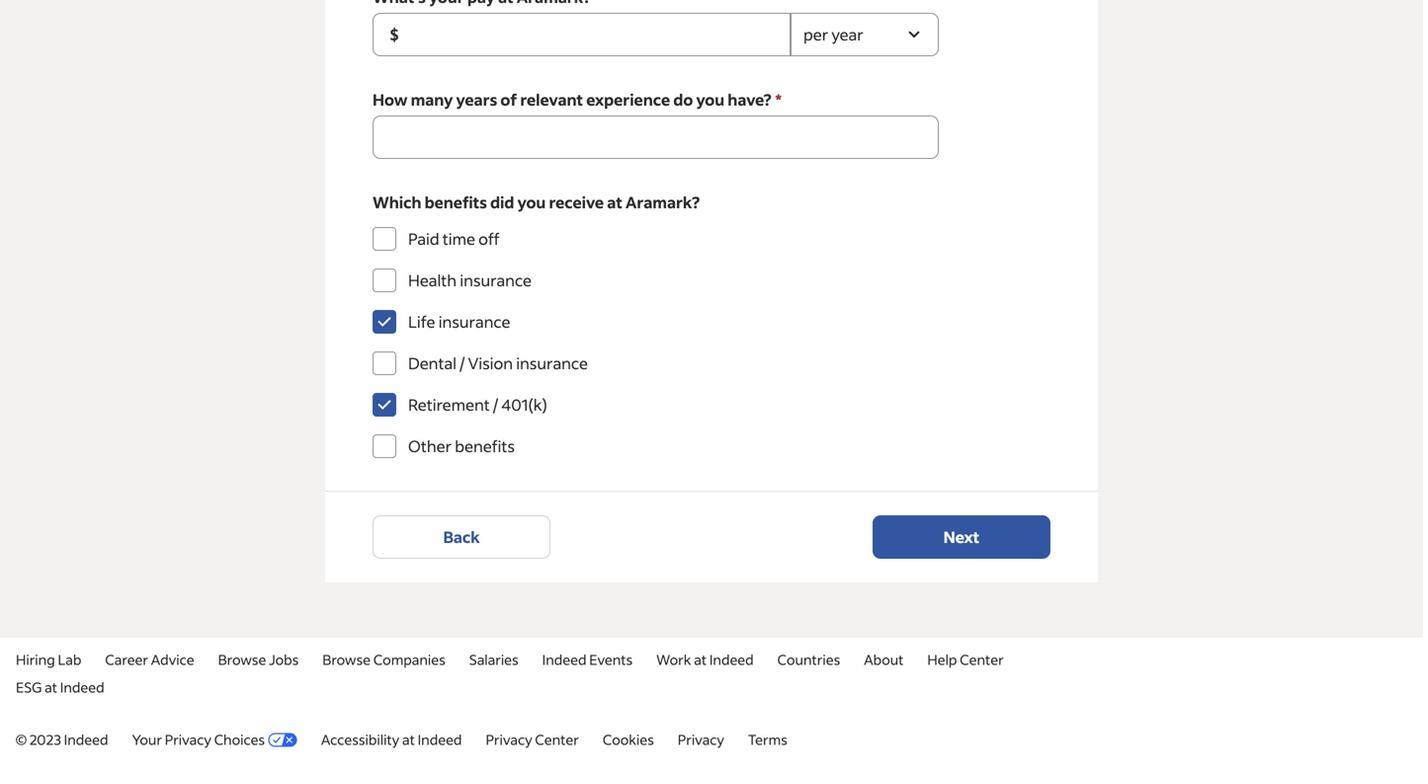 Task type: locate. For each thing, give the bounding box(es) containing it.
center right help
[[960, 651, 1004, 669]]

insurance
[[460, 270, 532, 291], [439, 312, 510, 332], [516, 353, 588, 374]]

/ left vision
[[460, 353, 465, 374]]

1 vertical spatial you
[[518, 192, 546, 212]]

events
[[589, 651, 633, 669]]

0 horizontal spatial /
[[460, 353, 465, 374]]

browse jobs
[[218, 651, 299, 669]]

© 2023 indeed
[[16, 731, 108, 749]]

2 vertical spatial insurance
[[516, 353, 588, 374]]

center left cookies
[[535, 731, 579, 749]]

have?
[[728, 89, 771, 110]]

at
[[607, 192, 622, 212], [694, 651, 707, 669], [45, 679, 57, 697], [402, 731, 415, 749]]

1 browse from the left
[[218, 651, 266, 669]]

dental
[[408, 353, 457, 374]]

work at indeed
[[656, 651, 754, 669]]

experience
[[586, 89, 670, 110]]

you
[[696, 89, 725, 110], [518, 192, 546, 212]]

browse for browse companies
[[323, 651, 371, 669]]

browse for browse jobs
[[218, 651, 266, 669]]

0 vertical spatial /
[[460, 353, 465, 374]]

/
[[460, 353, 465, 374], [493, 395, 498, 415]]

companies
[[373, 651, 446, 669]]

2 vertical spatial group
[[373, 191, 939, 467]]

next button
[[873, 516, 1051, 559]]

browse left the jobs
[[218, 651, 266, 669]]

browse
[[218, 651, 266, 669], [323, 651, 371, 669]]

career advice
[[105, 651, 194, 669]]

1 horizontal spatial center
[[960, 651, 1004, 669]]

0 horizontal spatial privacy
[[165, 731, 211, 749]]

0 vertical spatial center
[[960, 651, 1004, 669]]

0 vertical spatial insurance
[[460, 270, 532, 291]]

paid time off
[[408, 229, 500, 249]]

privacy
[[165, 731, 211, 749], [486, 731, 532, 749], [678, 731, 724, 749]]

1 group from the top
[[373, 0, 939, 56]]

help
[[927, 651, 957, 669]]

2 browse from the left
[[323, 651, 371, 669]]

0 horizontal spatial center
[[535, 731, 579, 749]]

center for help center esg at indeed
[[960, 651, 1004, 669]]

1 vertical spatial /
[[493, 395, 498, 415]]

browse right the jobs
[[323, 651, 371, 669]]

how
[[373, 89, 408, 110]]

dental / vision insurance
[[408, 353, 588, 374]]

center
[[960, 651, 1004, 669], [535, 731, 579, 749]]

health insurance
[[408, 270, 532, 291]]

0 vertical spatial benefits
[[425, 192, 487, 212]]

career advice link
[[105, 651, 194, 669]]

at inside help center esg at indeed
[[45, 679, 57, 697]]

0 horizontal spatial browse
[[218, 651, 266, 669]]

indeed
[[542, 651, 587, 669], [709, 651, 754, 669], [60, 679, 104, 697], [64, 731, 108, 749], [418, 731, 462, 749]]

your privacy choices
[[132, 731, 265, 749]]

aramark?
[[626, 192, 700, 212]]

2023
[[29, 731, 61, 749]]

3 privacy from the left
[[678, 731, 724, 749]]

privacy center
[[486, 731, 579, 749]]

did
[[490, 192, 514, 212]]

1 horizontal spatial /
[[493, 395, 498, 415]]

other
[[408, 436, 452, 457]]

benefits for which
[[425, 192, 487, 212]]

group
[[373, 0, 939, 56], [373, 88, 939, 159], [373, 191, 939, 467]]

about
[[864, 651, 904, 669]]

career
[[105, 651, 148, 669]]

1 vertical spatial benefits
[[455, 436, 515, 457]]

which benefits did you receive at aramark?
[[373, 192, 700, 212]]

insurance down health insurance
[[439, 312, 510, 332]]

None number field
[[374, 14, 790, 55], [374, 117, 938, 158], [374, 14, 790, 55], [374, 117, 938, 158]]

many
[[411, 89, 453, 110]]

1 horizontal spatial browse
[[323, 651, 371, 669]]

retirement
[[408, 395, 490, 415]]

life insurance
[[408, 312, 510, 332]]

indeed right work
[[709, 651, 754, 669]]

next
[[944, 527, 980, 548]]

1 vertical spatial center
[[535, 731, 579, 749]]

2 group from the top
[[373, 88, 939, 159]]

benefits up paid time off
[[425, 192, 487, 212]]

privacy link
[[678, 731, 724, 749]]

3 group from the top
[[373, 191, 939, 467]]

1 horizontal spatial you
[[696, 89, 725, 110]]

center inside help center esg at indeed
[[960, 651, 1004, 669]]

at right esg
[[45, 679, 57, 697]]

/ left 401(k)
[[493, 395, 498, 415]]

privacy down help center esg at indeed
[[486, 731, 532, 749]]

0 vertical spatial you
[[696, 89, 725, 110]]

indeed right 'accessibility'
[[418, 731, 462, 749]]

1 vertical spatial insurance
[[439, 312, 510, 332]]

benefits down retirement / 401(k) in the left bottom of the page
[[455, 436, 515, 457]]

benefits for other
[[455, 436, 515, 457]]

indeed down lab
[[60, 679, 104, 697]]

at right 'accessibility'
[[402, 731, 415, 749]]

center for privacy center
[[535, 731, 579, 749]]

you right do
[[696, 89, 725, 110]]

privacy right your
[[165, 731, 211, 749]]

indeed left the events
[[542, 651, 587, 669]]

salaries link
[[469, 651, 519, 669]]

1 vertical spatial group
[[373, 88, 939, 159]]

benefits
[[425, 192, 487, 212], [455, 436, 515, 457]]

lab
[[58, 651, 81, 669]]

vision
[[468, 353, 513, 374]]

indeed right 2023
[[64, 731, 108, 749]]

insurance up 401(k)
[[516, 353, 588, 374]]

insurance down off
[[460, 270, 532, 291]]

privacy for privacy link
[[678, 731, 724, 749]]

privacy left 'terms'
[[678, 731, 724, 749]]

1 horizontal spatial privacy
[[486, 731, 532, 749]]

you right "did"
[[518, 192, 546, 212]]

health
[[408, 270, 457, 291]]

insurance for health insurance
[[460, 270, 532, 291]]

do
[[673, 89, 693, 110]]

2 privacy from the left
[[486, 731, 532, 749]]

2 horizontal spatial privacy
[[678, 731, 724, 749]]

0 vertical spatial group
[[373, 0, 939, 56]]

relevant
[[520, 89, 583, 110]]

browse jobs link
[[218, 651, 299, 669]]



Task type: describe. For each thing, give the bounding box(es) containing it.
your
[[132, 731, 162, 749]]

esg
[[16, 679, 42, 697]]

cookies
[[603, 731, 654, 749]]

group containing how many years of relevant experience do you have?
[[373, 88, 939, 159]]

time
[[443, 229, 475, 249]]

back
[[443, 527, 480, 548]]

retirement / 401(k)
[[408, 395, 547, 415]]

indeed for © 2023 indeed
[[64, 731, 108, 749]]

countries
[[778, 651, 840, 669]]

paid
[[408, 229, 439, 249]]

salaries
[[469, 651, 519, 669]]

©
[[16, 731, 27, 749]]

terms link
[[748, 731, 788, 749]]

other benefits
[[408, 436, 515, 457]]

1 privacy from the left
[[165, 731, 211, 749]]

indeed for accessibility at indeed
[[418, 731, 462, 749]]

/ for 401(k)
[[493, 395, 498, 415]]

which
[[373, 192, 421, 212]]

about link
[[864, 651, 904, 669]]

401(k)
[[501, 395, 547, 415]]

back button
[[373, 516, 551, 559]]

insurance for life insurance
[[439, 312, 510, 332]]

privacy center link
[[486, 731, 579, 749]]

countries link
[[778, 651, 840, 669]]

*
[[775, 89, 782, 110]]

cookies link
[[603, 731, 654, 749]]

at right receive
[[607, 192, 622, 212]]

/ for vision
[[460, 353, 465, 374]]

group containing which benefits did you receive at aramark?
[[373, 191, 939, 467]]

choices
[[214, 731, 265, 749]]

how many years of relevant experience do you have? *
[[373, 89, 782, 110]]

years
[[456, 89, 497, 110]]

accessibility at indeed
[[321, 731, 462, 749]]

receive
[[549, 192, 604, 212]]

indeed events
[[542, 651, 633, 669]]

jobs
[[269, 651, 299, 669]]

accessibility at indeed link
[[321, 731, 462, 749]]

esg at indeed link
[[16, 679, 104, 697]]

at right work
[[694, 651, 707, 669]]

terms
[[748, 731, 788, 749]]

hiring
[[16, 651, 55, 669]]

work at indeed link
[[656, 651, 754, 669]]

browse companies
[[323, 651, 446, 669]]

help center link
[[927, 651, 1004, 669]]

your privacy choices link
[[132, 731, 297, 749]]

work
[[656, 651, 691, 669]]

off
[[478, 229, 500, 249]]

of
[[501, 89, 517, 110]]

indeed for work at indeed
[[709, 651, 754, 669]]

hiring lab
[[16, 651, 81, 669]]

privacy for privacy center
[[486, 731, 532, 749]]

help center esg at indeed
[[16, 651, 1004, 697]]

0 horizontal spatial you
[[518, 192, 546, 212]]

hiring lab link
[[16, 651, 81, 669]]

advice
[[151, 651, 194, 669]]

browse companies link
[[323, 651, 446, 669]]

life
[[408, 312, 435, 332]]

accessibility
[[321, 731, 399, 749]]

indeed inside help center esg at indeed
[[60, 679, 104, 697]]

indeed events link
[[542, 651, 633, 669]]



Task type: vqa. For each thing, say whether or not it's contained in the screenshot.
in inside the The average salary for a design engineer  is $87,719 per year in the United States and  $1,400 cash bonus per year.
no



